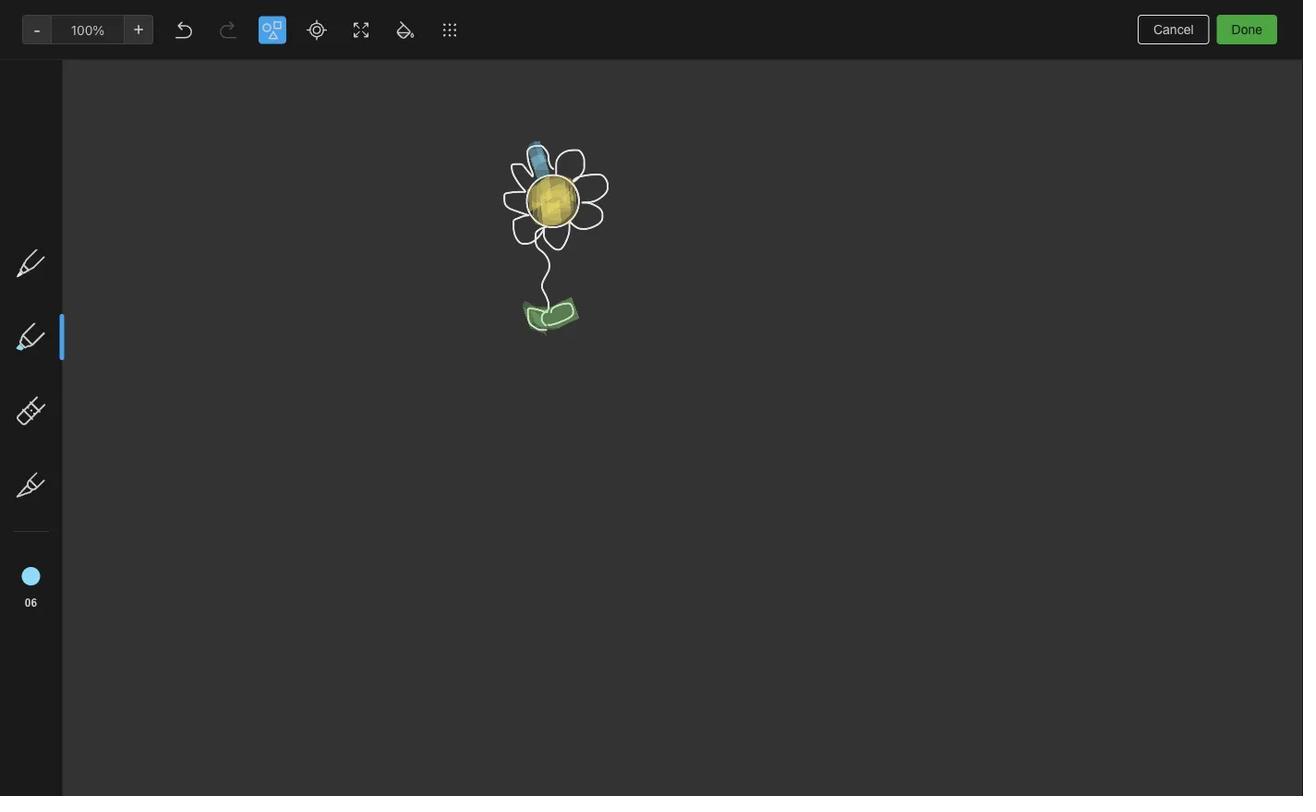 Task type: describe. For each thing, give the bounding box(es) containing it.
tasks button
[[0, 204, 221, 234]]

shared with me link
[[0, 304, 221, 333]]

last edited on dec 5, 2023
[[588, 57, 750, 72]]

share
[[1207, 14, 1243, 30]]

Search text field
[[24, 54, 198, 87]]

new button
[[11, 97, 211, 130]]

trash
[[41, 351, 74, 367]]

Note Editor text field
[[0, 0, 1303, 796]]

notes inside notes link
[[41, 181, 76, 197]]

tags button
[[0, 274, 221, 304]]

notes link
[[0, 175, 221, 204]]

expand notebooks image
[[5, 252, 19, 267]]

notebooks
[[42, 252, 106, 267]]

shared
[[41, 311, 83, 326]]

tags
[[42, 281, 70, 297]]

only
[[1128, 15, 1153, 29]]

home link
[[0, 145, 222, 175]]

with
[[86, 311, 111, 326]]

last
[[588, 57, 614, 72]]



Task type: vqa. For each thing, say whether or not it's contained in the screenshot.
The Notebooks on the left top of the page
yes



Task type: locate. For each thing, give the bounding box(es) containing it.
tree containing home
[[0, 145, 222, 695]]

notes up notes
[[261, 18, 312, 40]]

me
[[115, 311, 133, 326]]

notes down home
[[41, 181, 76, 197]]

2023
[[718, 57, 750, 72]]

you
[[1156, 15, 1177, 29]]

edited
[[617, 57, 655, 72]]

shared with me
[[41, 311, 133, 326]]

notes
[[261, 18, 312, 40], [41, 181, 76, 197]]

0 horizontal spatial notes
[[41, 181, 76, 197]]

share button
[[1191, 7, 1259, 37]]

1 vertical spatial notes
[[41, 181, 76, 197]]

note window element
[[0, 0, 1303, 796]]

new
[[41, 106, 67, 121]]

on
[[658, 57, 673, 72]]

5,
[[704, 57, 715, 72]]

tasks
[[41, 211, 74, 227]]

None search field
[[24, 54, 198, 87]]

home
[[41, 152, 76, 167]]

3 notes
[[244, 58, 289, 73]]

notebooks link
[[0, 245, 221, 274]]

0 vertical spatial notes
[[261, 18, 312, 40]]

notes
[[255, 58, 289, 73]]

tree
[[0, 145, 222, 695]]

3
[[244, 58, 252, 73]]

1 horizontal spatial notes
[[261, 18, 312, 40]]

dec
[[677, 57, 700, 72]]

trash link
[[0, 344, 221, 374]]

settings image
[[188, 15, 211, 37]]

only you
[[1128, 15, 1177, 29]]



